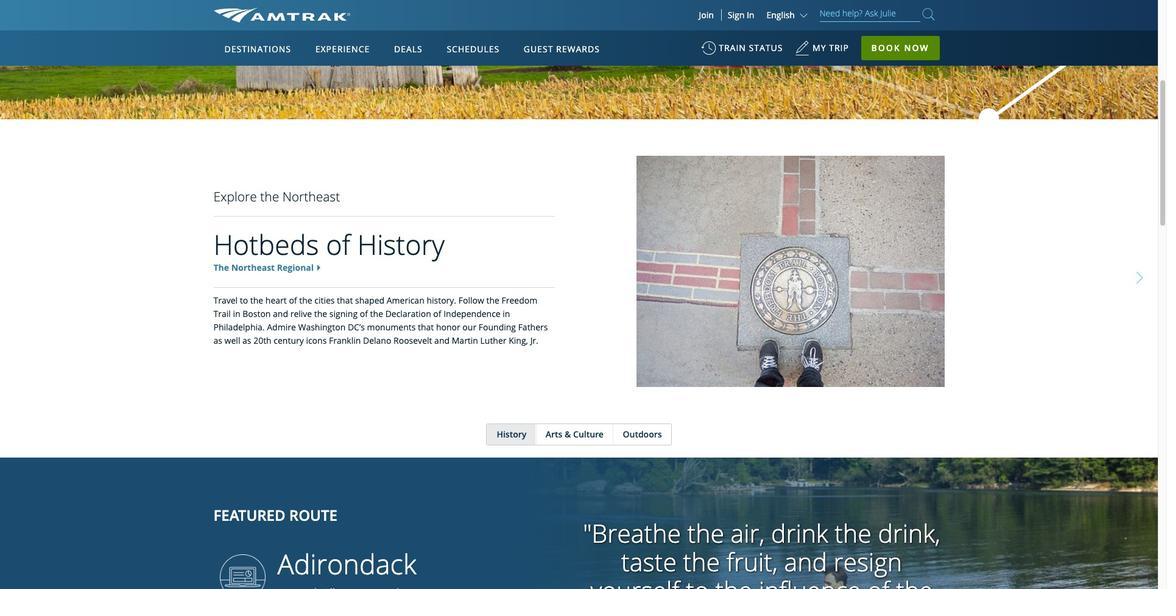 Task type: vqa. For each thing, say whether or not it's contained in the screenshot.
ROUTE
yes



Task type: locate. For each thing, give the bounding box(es) containing it.
the northeast regional link
[[214, 262, 314, 274]]

relive
[[290, 308, 312, 320]]

0 vertical spatial northeast
[[283, 188, 340, 205]]

that up signing
[[337, 295, 353, 306]]

that
[[337, 295, 353, 306], [418, 322, 434, 333]]

that up "roosevelt" at the bottom left of the page
[[418, 322, 434, 333]]

application inside banner
[[259, 102, 551, 272]]

yourself
[[591, 574, 680, 590]]

the right explore
[[260, 188, 279, 205]]

guest
[[524, 43, 554, 55]]

explore the northeast
[[214, 188, 340, 205]]

2 horizontal spatial and
[[785, 546, 827, 580]]

shaped
[[355, 295, 385, 306]]

experience button
[[311, 32, 375, 66]]

0 horizontal spatial history
[[358, 226, 445, 263]]

history left arts
[[497, 429, 527, 441]]

in
[[233, 308, 240, 320], [503, 308, 510, 320]]

of down shaped
[[360, 308, 368, 320]]

1 vertical spatial to
[[686, 574, 709, 590]]

the down shaped
[[370, 308, 383, 320]]

northeast up hotbeds of history the northeast regional
[[283, 188, 340, 205]]

of down drink,
[[868, 574, 890, 590]]

of right regional
[[326, 226, 350, 263]]

banner
[[0, 0, 1158, 281]]

northeast
[[283, 188, 340, 205], [231, 262, 275, 274]]

in up philadelphia.
[[233, 308, 240, 320]]

history
[[358, 226, 445, 263], [497, 429, 527, 441]]

2 vertical spatial and
[[785, 546, 827, 580]]

heart
[[266, 295, 287, 306]]

and inside "breathe the air, drink the drink, taste the fruit, and resign yourself to the influence of t
[[785, 546, 827, 580]]

1 in from the left
[[233, 308, 240, 320]]

delano
[[363, 335, 391, 347]]

0 horizontal spatial and
[[273, 308, 288, 320]]

boston
[[243, 308, 271, 320]]

1 horizontal spatial in
[[503, 308, 510, 320]]

history up american
[[358, 226, 445, 263]]

hotbeds
[[214, 226, 319, 263]]

franklin
[[329, 335, 361, 347]]

0 horizontal spatial in
[[233, 308, 240, 320]]

schedules link
[[442, 30, 505, 66]]

the up "washington"
[[314, 308, 327, 320]]

and
[[273, 308, 288, 320], [435, 335, 450, 347], [785, 546, 827, 580]]

1 horizontal spatial as
[[243, 335, 251, 347]]

as right well
[[243, 335, 251, 347]]

1 vertical spatial and
[[435, 335, 450, 347]]

regions map image
[[259, 102, 551, 272]]

amtrak image
[[214, 8, 350, 23]]

the down air,
[[716, 574, 753, 590]]

1 vertical spatial northeast
[[231, 262, 275, 274]]

of inside "breathe the air, drink the drink, taste the fruit, and resign yourself to the influence of t
[[868, 574, 890, 590]]

dc's
[[348, 322, 365, 333]]

history.
[[427, 295, 456, 306]]

"breathe
[[583, 517, 681, 551]]

0 horizontal spatial that
[[337, 295, 353, 306]]

king,
[[509, 335, 528, 347]]

history button
[[487, 425, 536, 445]]

my
[[813, 42, 827, 54]]

as left well
[[214, 335, 222, 347]]

fathers
[[518, 322, 548, 333]]

0 vertical spatial history
[[358, 226, 445, 263]]

drink,
[[878, 517, 941, 551]]

adirondack
[[278, 546, 417, 583]]

as
[[214, 335, 222, 347], [243, 335, 251, 347]]

of up relive
[[289, 295, 297, 306]]

independence
[[444, 308, 501, 320]]

to
[[240, 295, 248, 306], [686, 574, 709, 590]]

northeast right the
[[231, 262, 275, 274]]

train status
[[719, 42, 783, 54]]

jr.
[[531, 335, 539, 347]]

the right 'follow'
[[487, 295, 500, 306]]

Please enter your search item search field
[[820, 6, 920, 22]]

our
[[463, 322, 477, 333]]

and down honor
[[435, 335, 450, 347]]

0 vertical spatial and
[[273, 308, 288, 320]]

of
[[326, 226, 350, 263], [289, 295, 297, 306], [360, 308, 368, 320], [433, 308, 442, 320], [868, 574, 890, 590]]

to inside "breathe the air, drink the drink, taste the fruit, and resign yourself to the influence of t
[[686, 574, 709, 590]]

and right the fruit,
[[785, 546, 827, 580]]

the left air,
[[688, 517, 725, 551]]

application
[[259, 102, 551, 272]]

book
[[872, 42, 901, 54]]

0 horizontal spatial as
[[214, 335, 222, 347]]

1 horizontal spatial history
[[497, 429, 527, 441]]

0 horizontal spatial to
[[240, 295, 248, 306]]

to right 'taste'
[[686, 574, 709, 590]]

american
[[387, 295, 425, 306]]

in up founding
[[503, 308, 510, 320]]

0 horizontal spatial northeast
[[231, 262, 275, 274]]

banner containing join
[[0, 0, 1158, 281]]

trail
[[214, 308, 231, 320]]

the up boston
[[250, 295, 263, 306]]

1 horizontal spatial to
[[686, 574, 709, 590]]

featured
[[214, 506, 286, 526]]

1 vertical spatial history
[[497, 429, 527, 441]]

1 horizontal spatial northeast
[[283, 188, 340, 205]]

the
[[260, 188, 279, 205], [250, 295, 263, 306], [299, 295, 312, 306], [487, 295, 500, 306], [314, 308, 327, 320], [370, 308, 383, 320], [688, 517, 725, 551], [835, 517, 872, 551], [683, 546, 720, 580], [716, 574, 753, 590]]

taste
[[622, 546, 677, 580]]

to right travel
[[240, 295, 248, 306]]

philadelphia.
[[214, 322, 265, 333]]

0 vertical spatial to
[[240, 295, 248, 306]]

arts & culture button
[[536, 425, 613, 445]]

deals button
[[389, 32, 428, 66]]

admire
[[267, 322, 296, 333]]

and up admire
[[273, 308, 288, 320]]

outdoors button
[[613, 425, 671, 445]]

travel to the heart of the cities that shaped american history. follow the freedom trail in boston and relive the signing of the declaration of independence in philadelphia. admire washington dc's monuments that honor our founding fathers as well as 20th century icons franklin delano roosevelt and martin luther king, jr.
[[214, 295, 548, 347]]

1 horizontal spatial that
[[418, 322, 434, 333]]



Task type: describe. For each thing, give the bounding box(es) containing it.
founding
[[479, 322, 516, 333]]

sign in
[[728, 9, 755, 21]]

route
[[289, 506, 338, 526]]

1 horizontal spatial and
[[435, 335, 450, 347]]

honor
[[436, 322, 461, 333]]

guest rewards
[[524, 43, 600, 55]]

1 as from the left
[[214, 335, 222, 347]]

well
[[225, 335, 240, 347]]

rewards
[[556, 43, 600, 55]]

northeast inside hotbeds of history the northeast regional
[[231, 262, 275, 274]]

destinations
[[225, 43, 291, 55]]

join
[[699, 9, 714, 21]]

guest rewards button
[[519, 32, 605, 66]]

resign
[[834, 546, 902, 580]]

train
[[719, 42, 746, 54]]

culture
[[573, 429, 604, 441]]

follow
[[459, 295, 484, 306]]

cities
[[315, 295, 335, 306]]

arts
[[546, 429, 563, 441]]

2 as from the left
[[243, 335, 251, 347]]

regional
[[277, 262, 314, 274]]

freedom
[[502, 295, 538, 306]]

declaration
[[386, 308, 431, 320]]

&
[[565, 429, 571, 441]]

sign
[[728, 9, 745, 21]]

book now
[[872, 42, 930, 54]]

roosevelt
[[394, 335, 432, 347]]

the right drink
[[835, 517, 872, 551]]

drink
[[772, 517, 829, 551]]

my trip button
[[795, 37, 849, 66]]

trip
[[829, 42, 849, 54]]

outdoors
[[623, 429, 662, 441]]

sign in button
[[728, 9, 755, 21]]

english
[[767, 9, 795, 21]]

icons
[[306, 335, 327, 347]]

luther
[[481, 335, 507, 347]]

1 vertical spatial that
[[418, 322, 434, 333]]

my trip
[[813, 42, 849, 54]]

english button
[[767, 9, 811, 21]]

schedules
[[447, 43, 500, 55]]

of down history.
[[433, 308, 442, 320]]

now
[[905, 42, 930, 54]]

air,
[[731, 517, 765, 551]]

the
[[214, 262, 229, 274]]

20th
[[254, 335, 272, 347]]

"breathe the air, drink the drink, taste the fruit, and resign yourself to the influence of t
[[583, 517, 941, 590]]

monuments
[[367, 322, 416, 333]]

travel
[[214, 295, 238, 306]]

history inside hotbeds of history the northeast regional
[[358, 226, 445, 263]]

join button
[[692, 9, 722, 21]]

in
[[747, 9, 755, 21]]

deals
[[394, 43, 423, 55]]

of inside hotbeds of history the northeast regional
[[326, 226, 350, 263]]

explore
[[214, 188, 257, 205]]

signing
[[330, 308, 358, 320]]

history inside history "button"
[[497, 429, 527, 441]]

the up relive
[[299, 295, 312, 306]]

century
[[274, 335, 304, 347]]

to inside the travel to the heart of the cities that shaped american history. follow the freedom trail in boston and relive the signing of the declaration of independence in philadelphia. admire washington dc's monuments that honor our founding fathers as well as 20th century icons franklin delano roosevelt and martin luther king, jr.
[[240, 295, 248, 306]]

0 vertical spatial that
[[337, 295, 353, 306]]

hotbeds of history the northeast regional
[[214, 226, 445, 274]]

the left the fruit,
[[683, 546, 720, 580]]

book now button
[[861, 36, 940, 60]]

experience
[[315, 43, 370, 55]]

status
[[749, 42, 783, 54]]

featured route
[[214, 506, 338, 526]]

arts & culture
[[546, 429, 604, 441]]

fruit,
[[727, 546, 778, 580]]

destinations button
[[220, 32, 296, 66]]

train status link
[[702, 37, 783, 66]]

influence
[[759, 574, 861, 590]]

search icon image
[[923, 6, 935, 23]]

washington
[[298, 322, 346, 333]]

martin
[[452, 335, 478, 347]]

2 in from the left
[[503, 308, 510, 320]]



